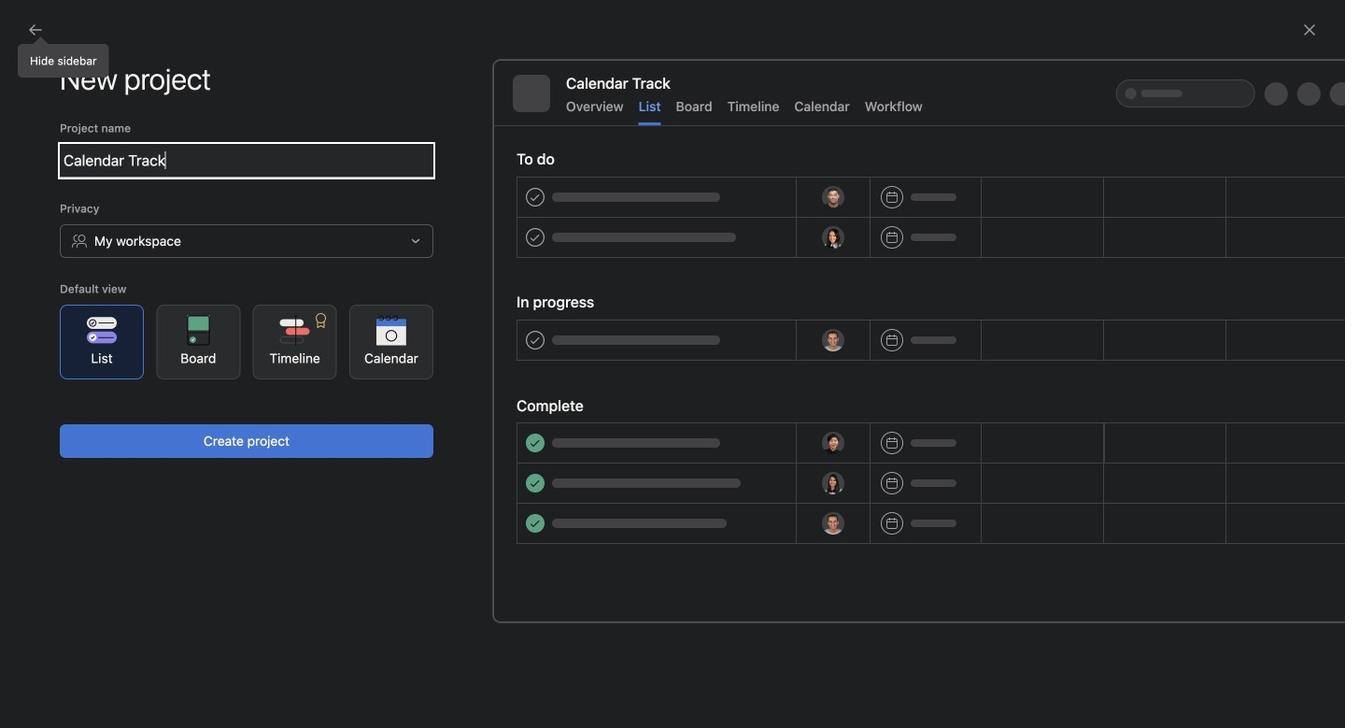 Task type: locate. For each thing, give the bounding box(es) containing it.
close image
[[1303, 22, 1318, 37]]

1 vertical spatial list item
[[255, 392, 778, 426]]

tooltip
[[19, 39, 108, 77]]

0 horizontal spatial list item
[[255, 392, 778, 426]]

global element
[[0, 46, 224, 158]]

list item
[[816, 323, 1055, 380], [255, 392, 778, 426]]

rocket image
[[1073, 408, 1096, 430]]

go back image
[[28, 22, 43, 37]]

None text field
[[60, 144, 434, 178]]

this is a preview of your project image
[[493, 60, 1346, 622]]

hide sidebar image
[[24, 15, 39, 30]]

line_and_symbols image
[[1073, 341, 1096, 363]]

0 vertical spatial list item
[[816, 323, 1055, 380]]



Task type: describe. For each thing, give the bounding box(es) containing it.
projects element
[[0, 364, 224, 492]]

1 horizontal spatial list item
[[816, 323, 1055, 380]]

insights element
[[0, 170, 224, 297]]

starred element
[[0, 297, 224, 364]]

briefcase image
[[835, 408, 857, 430]]

add profile photo image
[[278, 279, 322, 323]]



Task type: vqa. For each thing, say whether or not it's contained in the screenshot.
bottommost the to
no



